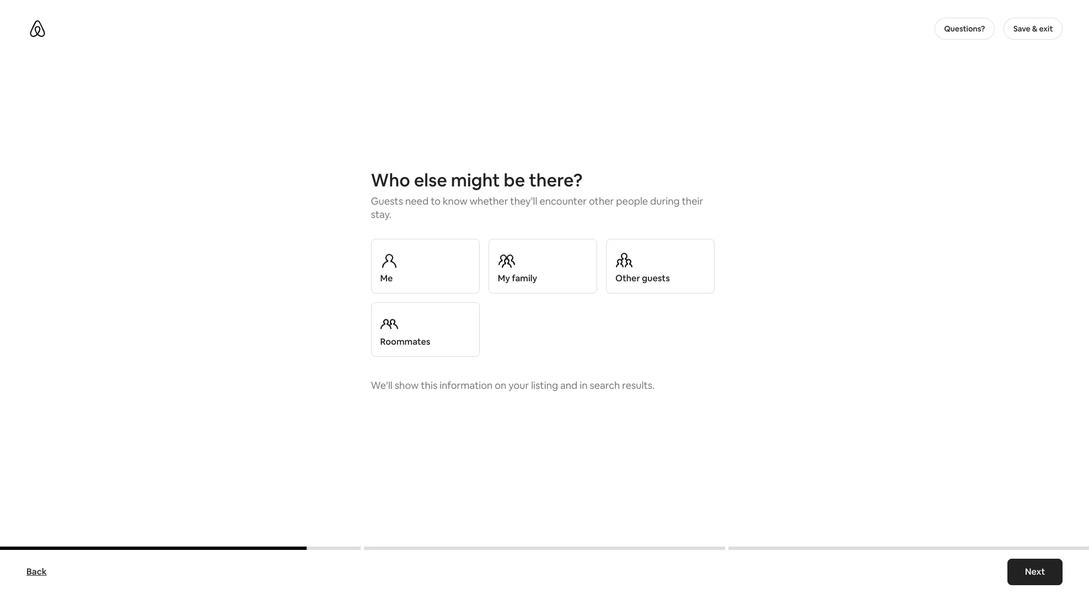 Task type: vqa. For each thing, say whether or not it's contained in the screenshot.
left Privacy
no



Task type: locate. For each thing, give the bounding box(es) containing it.
&
[[1032, 24, 1038, 34]]

their
[[682, 194, 703, 207]]

information
[[440, 379, 493, 391]]

this
[[421, 379, 438, 391]]

next button
[[1008, 559, 1063, 585]]

family
[[512, 272, 537, 284]]

might
[[451, 169, 500, 191]]

other guests
[[616, 272, 670, 284]]

search
[[590, 379, 620, 391]]

My family button
[[489, 239, 597, 293]]

back button
[[21, 561, 52, 583]]

know
[[443, 194, 468, 207]]

your
[[509, 379, 529, 391]]

my family
[[498, 272, 537, 284]]

stay.
[[371, 208, 392, 220]]

roommates
[[380, 336, 431, 347]]

guests
[[371, 194, 403, 207]]

on
[[495, 379, 507, 391]]

guests
[[642, 272, 670, 284]]

other
[[589, 194, 614, 207]]

during
[[650, 194, 680, 207]]

show
[[395, 379, 419, 391]]

who
[[371, 169, 410, 191]]

Roommates button
[[371, 302, 480, 357]]



Task type: describe. For each thing, give the bounding box(es) containing it.
need
[[405, 194, 429, 207]]

listing
[[531, 379, 558, 391]]

me
[[380, 272, 393, 284]]

save & exit
[[1014, 24, 1053, 34]]

in
[[580, 379, 588, 391]]

results.
[[622, 379, 655, 391]]

and
[[560, 379, 578, 391]]

who else might be there? guests need to know whether they'll encounter other people during their stay.
[[371, 169, 703, 220]]

they'll
[[510, 194, 538, 207]]

my
[[498, 272, 510, 284]]

next
[[1025, 566, 1045, 578]]

Me button
[[371, 239, 480, 293]]

we'll show this information on your listing and in search results.
[[371, 379, 655, 391]]

questions? button
[[935, 18, 995, 40]]

whether
[[470, 194, 508, 207]]

Other guests button
[[606, 239, 715, 293]]

to
[[431, 194, 441, 207]]

be
[[504, 169, 525, 191]]

save & exit button
[[1004, 18, 1063, 40]]

back
[[26, 566, 47, 578]]

questions?
[[944, 24, 985, 34]]

other
[[616, 272, 640, 284]]

we'll
[[371, 379, 393, 391]]

save
[[1014, 24, 1031, 34]]

encounter
[[540, 194, 587, 207]]

there?
[[529, 169, 583, 191]]

people
[[616, 194, 648, 207]]

else
[[414, 169, 447, 191]]

exit
[[1039, 24, 1053, 34]]



